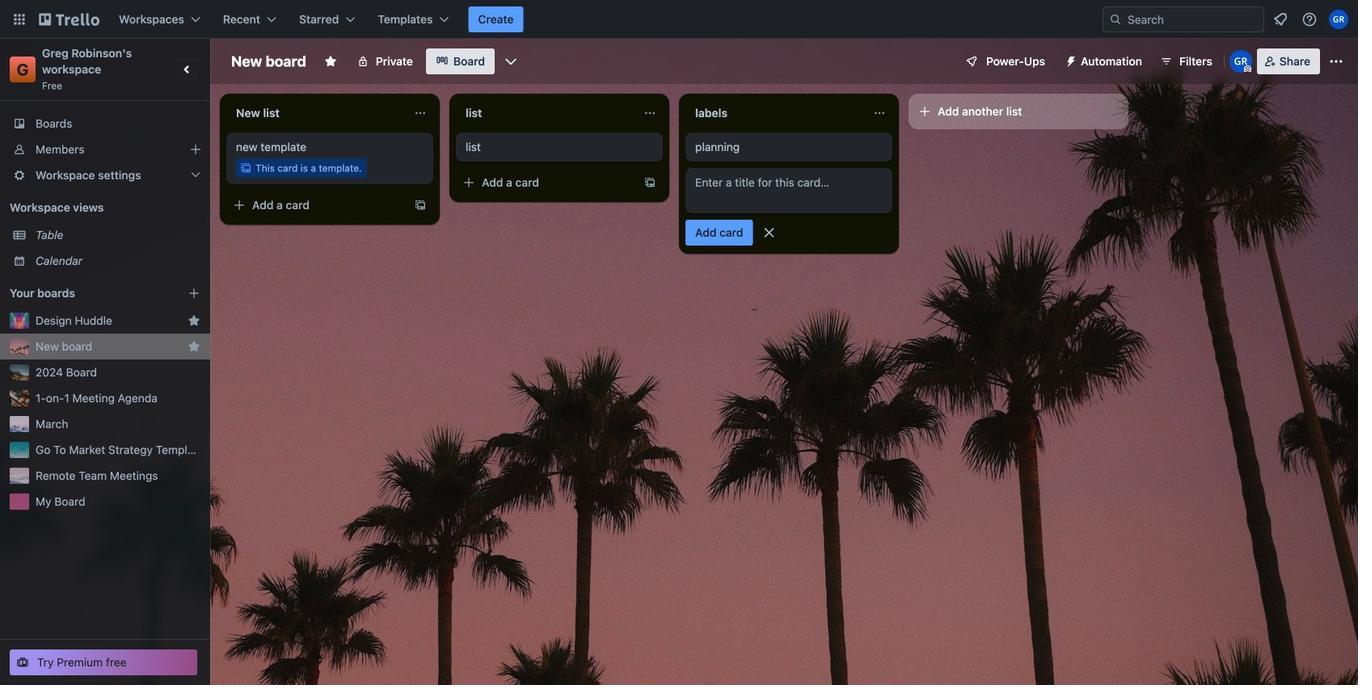 Task type: describe. For each thing, give the bounding box(es) containing it.
your boards with 8 items element
[[10, 284, 163, 303]]

star or unstar board image
[[324, 55, 337, 68]]

2 starred icon image from the top
[[188, 341, 201, 353]]

this member is an admin of this board. image
[[1245, 66, 1252, 73]]

workspace navigation collapse icon image
[[176, 58, 199, 81]]

create from template… image
[[414, 199, 427, 212]]

open information menu image
[[1302, 11, 1319, 28]]

0 notifications image
[[1272, 10, 1291, 29]]

0 vertical spatial greg robinson (gregrobinson96) image
[[1330, 10, 1349, 29]]

primary element
[[0, 0, 1359, 39]]

back to home image
[[39, 6, 99, 32]]

customize views image
[[503, 53, 519, 70]]



Task type: vqa. For each thing, say whether or not it's contained in the screenshot.
This member is an admin of this board. ICON
yes



Task type: locate. For each thing, give the bounding box(es) containing it.
greg robinson (gregrobinson96) image down the search field
[[1230, 50, 1253, 73]]

sm image
[[1059, 49, 1082, 71]]

greg robinson (gregrobinson96) image
[[1330, 10, 1349, 29], [1230, 50, 1253, 73]]

1 horizontal spatial greg robinson (gregrobinson96) image
[[1330, 10, 1349, 29]]

Enter a title for this card… text field
[[686, 168, 893, 214]]

1 vertical spatial greg robinson (gregrobinson96) image
[[1230, 50, 1253, 73]]

Board name text field
[[223, 49, 315, 74]]

cancel image
[[762, 225, 778, 241]]

search image
[[1110, 13, 1123, 26]]

0 vertical spatial starred icon image
[[188, 315, 201, 328]]

0 horizontal spatial greg robinson (gregrobinson96) image
[[1230, 50, 1253, 73]]

greg robinson (gregrobinson96) image right open information menu icon
[[1330, 10, 1349, 29]]

None text field
[[456, 100, 637, 126], [686, 100, 867, 126], [456, 100, 637, 126], [686, 100, 867, 126]]

None text field
[[226, 100, 408, 126]]

1 starred icon image from the top
[[188, 315, 201, 328]]

1 vertical spatial starred icon image
[[188, 341, 201, 353]]

create from template… image
[[644, 176, 657, 189]]

starred icon image
[[188, 315, 201, 328], [188, 341, 201, 353]]

add board image
[[188, 287, 201, 300]]

show menu image
[[1329, 53, 1345, 70]]

Search field
[[1123, 8, 1264, 31]]



